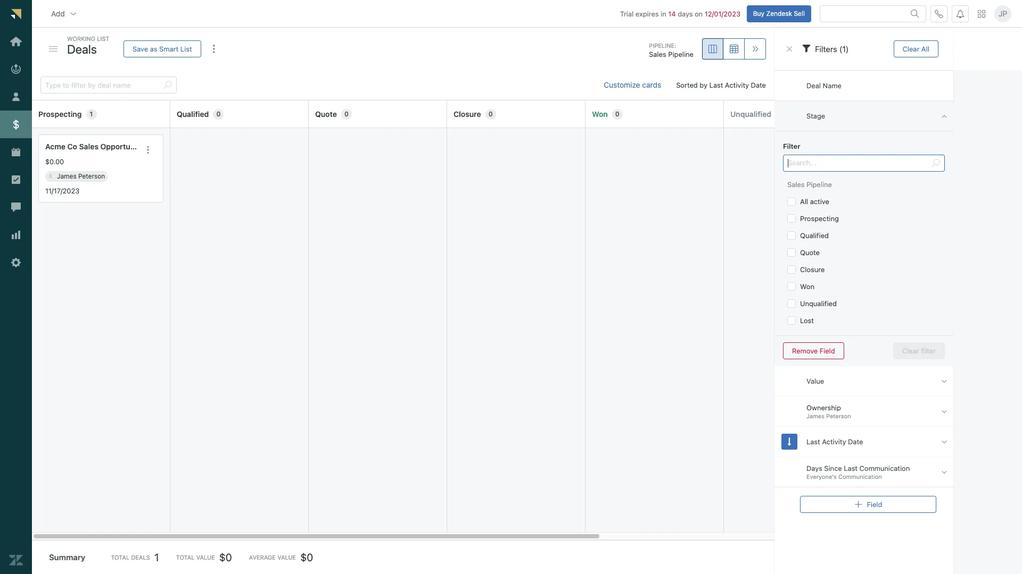 Task type: describe. For each thing, give the bounding box(es) containing it.
bell image
[[956, 9, 965, 18]]

0 vertical spatial communication
[[859, 465, 910, 473]]

save as smart list button
[[124, 40, 201, 57]]

field inside remove field "button"
[[820, 347, 835, 355]]

expires
[[636, 9, 659, 18]]

deals inside total deals 1
[[131, 555, 150, 562]]

0 horizontal spatial james
[[57, 172, 76, 180]]

in
[[661, 9, 666, 18]]

deals inside working list deals
[[67, 42, 97, 56]]

cancel image
[[785, 45, 794, 53]]

working list deals
[[67, 35, 109, 56]]

1 vertical spatial quote
[[800, 249, 820, 257]]

search image
[[932, 159, 940, 168]]

buy zendesk sell button
[[747, 5, 811, 22]]

lost
[[800, 317, 814, 325]]

1 vertical spatial activity
[[822, 438, 846, 446]]

14
[[668, 9, 676, 18]]

deal name
[[806, 81, 842, 90]]

opportunity
[[100, 142, 144, 151]]

filters
[[815, 44, 837, 54]]

days
[[806, 465, 822, 473]]

field button
[[800, 497, 936, 514]]

sales inside acme co sales opportunity link
[[79, 142, 98, 151]]

everyone's
[[806, 474, 837, 481]]

chevron down image
[[69, 9, 78, 18]]

value
[[806, 377, 824, 386]]

1 angle down image from the top
[[942, 377, 947, 386]]

jp button
[[994, 5, 1011, 22]]

add
[[51, 9, 65, 18]]

deal
[[806, 81, 821, 90]]

1 horizontal spatial date
[[848, 438, 863, 446]]

1 vertical spatial last
[[806, 438, 820, 446]]

2 vertical spatial sales
[[787, 180, 805, 189]]

0 horizontal spatial activity
[[725, 81, 749, 89]]

average
[[249, 555, 276, 562]]

trial expires in 14 days on 12/01/2023
[[620, 9, 740, 18]]

$0.00
[[45, 158, 64, 166]]

james inside "ownership james peterson"
[[806, 413, 825, 420]]

zendesk
[[766, 9, 792, 17]]

clear all button
[[894, 40, 938, 57]]

0 for quote
[[344, 110, 349, 118]]

summary
[[49, 553, 85, 563]]

total for 1
[[111, 555, 129, 562]]

11/17/2023
[[45, 187, 79, 195]]

list inside 'button'
[[180, 44, 192, 53]]

sorted
[[676, 81, 698, 89]]

0 for won
[[615, 110, 620, 118]]

calls image
[[935, 9, 943, 18]]

add image
[[854, 501, 863, 509]]

total deals 1
[[111, 552, 159, 564]]

0 horizontal spatial won
[[592, 109, 608, 118]]

smart
[[159, 44, 178, 53]]

all inside 'button'
[[921, 44, 929, 53]]

overflow vertical fill image
[[210, 45, 218, 53]]

0 vertical spatial unqualified
[[730, 109, 771, 118]]

co
[[67, 142, 77, 151]]

0 vertical spatial quote
[[315, 109, 337, 118]]

0 vertical spatial 1
[[90, 110, 93, 118]]

working
[[67, 35, 95, 42]]

2 angle down image from the top
[[942, 438, 947, 447]]

customize
[[604, 80, 640, 89]]

list inside working list deals
[[97, 35, 109, 42]]

jp
[[999, 9, 1007, 18]]

sell
[[794, 9, 805, 17]]

value for average value $0
[[277, 555, 296, 562]]

zendesk products image
[[978, 10, 985, 17]]

zendesk image
[[9, 554, 23, 568]]

customize cards
[[604, 80, 661, 89]]

$0 for average value $0
[[300, 552, 313, 564]]

clear
[[903, 44, 920, 53]]

last for by
[[709, 81, 723, 89]]

sorted by last activity date
[[676, 81, 766, 89]]

0 for qualified
[[216, 110, 221, 118]]

acme co sales opportunity
[[45, 142, 144, 151]]

0 vertical spatial closure
[[454, 109, 481, 118]]



Task type: vqa. For each thing, say whether or not it's contained in the screenshot.
handler image
yes



Task type: locate. For each thing, give the bounding box(es) containing it.
communication up add icon
[[838, 474, 882, 481]]

communication
[[859, 465, 910, 473], [838, 474, 882, 481]]

pipeline inside pipeline: sales pipeline
[[668, 50, 694, 59]]

clear all
[[903, 44, 929, 53]]

date
[[751, 81, 766, 89], [848, 438, 863, 446]]

total right total deals 1
[[176, 555, 195, 562]]

Search... field
[[788, 155, 927, 171]]

value inside total value $0
[[196, 555, 215, 562]]

remove field button
[[783, 343, 844, 360]]

0 horizontal spatial $0
[[219, 552, 232, 564]]

pipeline:
[[649, 42, 676, 49]]

1 value from the left
[[196, 555, 215, 562]]

contacts image
[[48, 174, 53, 179]]

1 left total value $0
[[154, 552, 159, 564]]

closure
[[454, 109, 481, 118], [800, 266, 825, 274]]

sales
[[649, 50, 666, 59], [79, 142, 98, 151], [787, 180, 805, 189]]

1 vertical spatial closure
[[800, 266, 825, 274]]

1 vertical spatial angle down image
[[942, 438, 947, 447]]

last for since
[[844, 465, 858, 473]]

james down the ownership
[[806, 413, 825, 420]]

search image down "smart"
[[163, 81, 172, 89]]

peterson
[[78, 172, 105, 180], [826, 413, 851, 420]]

(1)
[[839, 44, 849, 54]]

acme
[[45, 142, 65, 151]]

total value $0
[[176, 552, 232, 564]]

unqualified up lost at the bottom right
[[800, 300, 837, 308]]

sales inside pipeline: sales pipeline
[[649, 50, 666, 59]]

value for total value $0
[[196, 555, 215, 562]]

save as smart list
[[133, 44, 192, 53]]

0 vertical spatial prospecting
[[38, 109, 82, 118]]

all left active at the top right
[[800, 197, 808, 206]]

james up 11/17/2023
[[57, 172, 76, 180]]

0 vertical spatial pipeline
[[668, 50, 694, 59]]

cards
[[642, 80, 661, 89]]

last right by
[[709, 81, 723, 89]]

1 vertical spatial peterson
[[826, 413, 851, 420]]

12/01/2023
[[705, 9, 740, 18]]

1 horizontal spatial field
[[867, 501, 882, 509]]

1 vertical spatial james
[[806, 413, 825, 420]]

acme co sales opportunity link
[[45, 142, 144, 153]]

0 vertical spatial sales
[[649, 50, 666, 59]]

1 horizontal spatial search image
[[911, 9, 919, 18]]

0 vertical spatial deals
[[67, 42, 97, 56]]

total inside total value $0
[[176, 555, 195, 562]]

unqualified
[[730, 109, 771, 118], [800, 300, 837, 308]]

Type to filter by deal name field
[[45, 77, 159, 93]]

0 horizontal spatial all
[[800, 197, 808, 206]]

0 horizontal spatial list
[[97, 35, 109, 42]]

field right add icon
[[867, 501, 882, 509]]

prospecting down active at the top right
[[800, 215, 839, 223]]

james
[[57, 172, 76, 180], [806, 413, 825, 420]]

0 vertical spatial all
[[921, 44, 929, 53]]

peterson down acme co sales opportunity link
[[78, 172, 105, 180]]

filters (1)
[[815, 44, 849, 54]]

quote
[[315, 109, 337, 118], [800, 249, 820, 257]]

1 vertical spatial sales
[[79, 142, 98, 151]]

remove field
[[792, 347, 835, 355]]

0 horizontal spatial search image
[[163, 81, 172, 89]]

1 horizontal spatial peterson
[[826, 413, 851, 420]]

by
[[700, 81, 707, 89]]

list
[[97, 35, 109, 42], [180, 44, 192, 53]]

stage
[[806, 112, 825, 120]]

1 $0 from the left
[[219, 552, 232, 564]]

activity up since
[[822, 438, 846, 446]]

last right 'long arrow down' icon
[[806, 438, 820, 446]]

0 horizontal spatial total
[[111, 555, 129, 562]]

1 horizontal spatial james
[[806, 413, 825, 420]]

angle down image
[[942, 377, 947, 386], [942, 438, 947, 447], [942, 468, 947, 477]]

1 vertical spatial prospecting
[[800, 215, 839, 223]]

1 horizontal spatial all
[[921, 44, 929, 53]]

unqualified down sorted by last activity date
[[730, 109, 771, 118]]

field
[[820, 347, 835, 355], [867, 501, 882, 509]]

3 0 from the left
[[489, 110, 493, 118]]

1 horizontal spatial prospecting
[[800, 215, 839, 223]]

0 vertical spatial search image
[[911, 9, 919, 18]]

all active
[[800, 197, 829, 206]]

total inside total deals 1
[[111, 555, 129, 562]]

1 horizontal spatial total
[[176, 555, 195, 562]]

0 horizontal spatial deals
[[67, 42, 97, 56]]

list right "smart"
[[180, 44, 192, 53]]

1 horizontal spatial last
[[806, 438, 820, 446]]

0 horizontal spatial pipeline
[[668, 50, 694, 59]]

all
[[921, 44, 929, 53], [800, 197, 808, 206]]

remove
[[792, 347, 818, 355]]

last right since
[[844, 465, 858, 473]]

prospecting up acme at the left
[[38, 109, 82, 118]]

field right the remove
[[820, 347, 835, 355]]

1 horizontal spatial 1
[[154, 552, 159, 564]]

1 vertical spatial date
[[848, 438, 863, 446]]

on
[[695, 9, 703, 18]]

search image left calls icon
[[911, 9, 919, 18]]

filter
[[783, 142, 800, 151]]

1 vertical spatial search image
[[163, 81, 172, 89]]

customize cards button
[[595, 75, 670, 96]]

1 horizontal spatial qualified
[[800, 232, 829, 240]]

1 horizontal spatial deals
[[131, 555, 150, 562]]

1 vertical spatial qualified
[[800, 232, 829, 240]]

3 angle down image from the top
[[942, 468, 947, 477]]

long arrow down image
[[788, 438, 791, 447]]

0 vertical spatial qualified
[[177, 109, 209, 118]]

$0 for total value $0
[[219, 552, 232, 564]]

0 horizontal spatial prospecting
[[38, 109, 82, 118]]

1 vertical spatial communication
[[838, 474, 882, 481]]

0 horizontal spatial peterson
[[78, 172, 105, 180]]

buy zendesk sell
[[753, 9, 805, 17]]

communication up "field" button
[[859, 465, 910, 473]]

4 0 from the left
[[615, 110, 620, 118]]

days since last communication everyone's communication
[[806, 465, 910, 481]]

total right summary
[[111, 555, 129, 562]]

list right working
[[97, 35, 109, 42]]

all right clear
[[921, 44, 929, 53]]

1 down type to filter by deal name field
[[90, 110, 93, 118]]

1 vertical spatial pipeline
[[807, 180, 832, 189]]

1 vertical spatial deals
[[131, 555, 150, 562]]

2 total from the left
[[176, 555, 195, 562]]

deals
[[67, 42, 97, 56], [131, 555, 150, 562]]

$0
[[219, 552, 232, 564], [300, 552, 313, 564]]

2 $0 from the left
[[300, 552, 313, 564]]

0 horizontal spatial field
[[820, 347, 835, 355]]

sales right co
[[79, 142, 98, 151]]

ownership
[[806, 404, 841, 413]]

0 horizontal spatial qualified
[[177, 109, 209, 118]]

pipeline down "pipeline:"
[[668, 50, 694, 59]]

total
[[111, 555, 129, 562], [176, 555, 195, 562]]

0
[[216, 110, 221, 118], [344, 110, 349, 118], [489, 110, 493, 118], [615, 110, 620, 118]]

$0 right average
[[300, 552, 313, 564]]

activity right by
[[725, 81, 749, 89]]

1 vertical spatial field
[[867, 501, 882, 509]]

1 horizontal spatial closure
[[800, 266, 825, 274]]

search image
[[911, 9, 919, 18], [163, 81, 172, 89]]

field inside "field" button
[[867, 501, 882, 509]]

won up lost at the bottom right
[[800, 283, 814, 291]]

1 vertical spatial all
[[800, 197, 808, 206]]

last activity date
[[806, 438, 863, 446]]

1 horizontal spatial $0
[[300, 552, 313, 564]]

1 horizontal spatial won
[[800, 283, 814, 291]]

0 vertical spatial date
[[751, 81, 766, 89]]

value inside average value $0
[[277, 555, 296, 562]]

1 vertical spatial 1
[[154, 552, 159, 564]]

2 vertical spatial angle down image
[[942, 468, 947, 477]]

1
[[90, 110, 93, 118], [154, 552, 159, 564]]

won
[[592, 109, 608, 118], [800, 283, 814, 291]]

0 vertical spatial angle down image
[[942, 377, 947, 386]]

add button
[[43, 3, 86, 24]]

name
[[823, 81, 842, 90]]

0 vertical spatial last
[[709, 81, 723, 89]]

pipeline: sales pipeline
[[649, 42, 694, 59]]

2 vertical spatial last
[[844, 465, 858, 473]]

0 horizontal spatial 1
[[90, 110, 93, 118]]

1 horizontal spatial activity
[[822, 438, 846, 446]]

save
[[133, 44, 148, 53]]

sales pipeline
[[787, 180, 832, 189]]

0 for closure
[[489, 110, 493, 118]]

1 vertical spatial won
[[800, 283, 814, 291]]

sales down "pipeline:"
[[649, 50, 666, 59]]

1 vertical spatial unqualified
[[800, 300, 837, 308]]

1 0 from the left
[[216, 110, 221, 118]]

sales up all active
[[787, 180, 805, 189]]

1 horizontal spatial list
[[180, 44, 192, 53]]

0 horizontal spatial closure
[[454, 109, 481, 118]]

0 horizontal spatial last
[[709, 81, 723, 89]]

$0 left average
[[219, 552, 232, 564]]

1 horizontal spatial pipeline
[[807, 180, 832, 189]]

1 horizontal spatial sales
[[649, 50, 666, 59]]

peterson inside "ownership james peterson"
[[826, 413, 851, 420]]

0 vertical spatial list
[[97, 35, 109, 42]]

1 horizontal spatial value
[[277, 555, 296, 562]]

1 horizontal spatial quote
[[800, 249, 820, 257]]

0 horizontal spatial sales
[[79, 142, 98, 151]]

0 vertical spatial field
[[820, 347, 835, 355]]

total for $0
[[176, 555, 195, 562]]

handler image
[[49, 46, 57, 52]]

peterson down the ownership
[[826, 413, 851, 420]]

average value $0
[[249, 552, 313, 564]]

won down customize
[[592, 109, 608, 118]]

angle down image
[[942, 407, 947, 417]]

1 horizontal spatial unqualified
[[800, 300, 837, 308]]

activity
[[725, 81, 749, 89], [822, 438, 846, 446]]

prospecting
[[38, 109, 82, 118], [800, 215, 839, 223]]

2 horizontal spatial sales
[[787, 180, 805, 189]]

pipeline
[[668, 50, 694, 59], [807, 180, 832, 189]]

trial
[[620, 9, 634, 18]]

last inside days since last communication everyone's communication
[[844, 465, 858, 473]]

0 vertical spatial peterson
[[78, 172, 105, 180]]

buy
[[753, 9, 764, 17]]

ownership james peterson
[[806, 404, 851, 420]]

2 value from the left
[[277, 555, 296, 562]]

0 horizontal spatial unqualified
[[730, 109, 771, 118]]

0 horizontal spatial quote
[[315, 109, 337, 118]]

last
[[709, 81, 723, 89], [806, 438, 820, 446], [844, 465, 858, 473]]

as
[[150, 44, 157, 53]]

1 total from the left
[[111, 555, 129, 562]]

active
[[810, 197, 829, 206]]

1 vertical spatial list
[[180, 44, 192, 53]]

qualified
[[177, 109, 209, 118], [800, 232, 829, 240]]

since
[[824, 465, 842, 473]]

2 horizontal spatial last
[[844, 465, 858, 473]]

days
[[678, 9, 693, 18]]

2 0 from the left
[[344, 110, 349, 118]]

0 vertical spatial activity
[[725, 81, 749, 89]]

value
[[196, 555, 215, 562], [277, 555, 296, 562]]

0 horizontal spatial value
[[196, 555, 215, 562]]

james peterson
[[57, 172, 105, 180]]

filter fill image
[[802, 44, 811, 53]]

0 vertical spatial won
[[592, 109, 608, 118]]

0 horizontal spatial date
[[751, 81, 766, 89]]

pipeline up active at the top right
[[807, 180, 832, 189]]

angle up image
[[942, 112, 947, 121]]

0 vertical spatial james
[[57, 172, 76, 180]]



